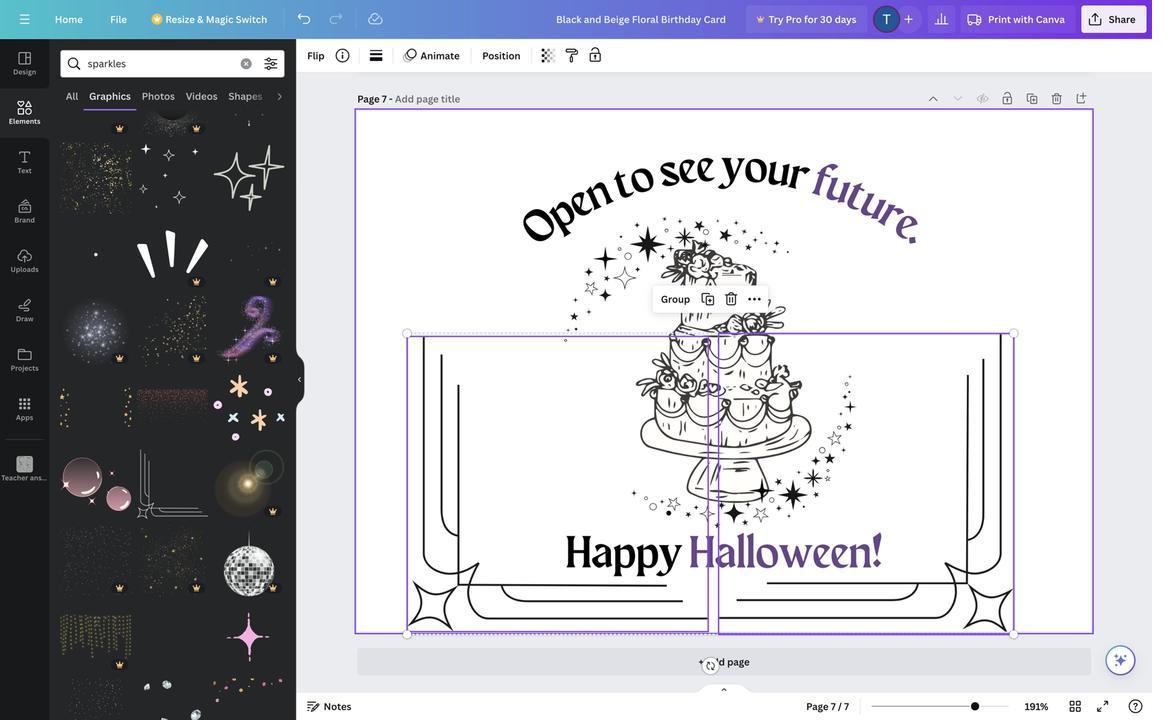 Task type: describe. For each thing, give the bounding box(es) containing it.
page 7 / 7
[[806, 700, 849, 713]]

videos
[[186, 90, 218, 103]]

canva assistant image
[[1113, 652, 1129, 669]]

white sparkling stars image
[[60, 525, 131, 597]]

audio
[[274, 90, 301, 103]]

luminous abstract sparkling image
[[214, 449, 285, 520]]

answer
[[30, 473, 54, 483]]

2 horizontal spatial 7
[[844, 700, 849, 713]]

191% button
[[1015, 696, 1059, 717]]

silver stars and confetti background 0908 image
[[137, 66, 208, 137]]

graphics
[[89, 90, 131, 103]]

notes
[[324, 700, 352, 713]]

animate button
[[399, 45, 465, 67]]

egypt white gold sprinkles sparse rectangle image
[[60, 679, 131, 720]]

notes button
[[302, 696, 357, 717]]

share
[[1109, 13, 1136, 26]]

design button
[[0, 39, 49, 88]]

0 horizontal spatial o
[[625, 154, 659, 204]]

cute handdrawn school glitter image
[[214, 372, 285, 443]]

s
[[656, 149, 683, 197]]

keys
[[56, 473, 71, 483]]

resize & magic switch
[[165, 13, 267, 26]]

draw
[[16, 314, 33, 323]]

happy halloween!
[[566, 533, 883, 578]]

apps
[[16, 413, 33, 422]]

+ add page button
[[357, 648, 1091, 676]]

elements
[[9, 117, 41, 126]]

share button
[[1082, 5, 1147, 33]]

resize & magic switch button
[[143, 5, 278, 33]]

projects
[[11, 364, 39, 373]]

teacher
[[1, 473, 28, 483]]

for
[[804, 13, 818, 26]]

happy
[[566, 533, 683, 578]]

position
[[482, 49, 521, 62]]

pro
[[786, 13, 802, 26]]

home link
[[44, 5, 94, 33]]

0 horizontal spatial r
[[785, 153, 813, 201]]

hide image
[[296, 347, 305, 413]]

y
[[721, 145, 745, 191]]

try
[[769, 13, 784, 26]]

days
[[835, 13, 857, 26]]

all
[[66, 90, 78, 103]]

page 7 -
[[357, 92, 395, 105]]

animate
[[421, 49, 460, 62]]

group
[[661, 293, 690, 306]]

o
[[516, 201, 566, 255]]

file button
[[99, 5, 138, 33]]

/
[[838, 700, 842, 713]]

&
[[197, 13, 204, 26]]

print with canva button
[[961, 5, 1076, 33]]

page 7 / 7 button
[[801, 696, 855, 717]]

0 horizontal spatial t
[[608, 161, 638, 209]]

draw button
[[0, 286, 49, 335]]

videos button
[[180, 83, 223, 109]]

+ add page
[[699, 655, 750, 668]]

projects button
[[0, 335, 49, 385]]

side panel tab list
[[0, 39, 71, 495]]

.
[[900, 213, 935, 255]]

canva
[[1036, 13, 1065, 26]]

file
[[110, 13, 127, 26]]

Design title text field
[[545, 5, 741, 33]]

magic
[[206, 13, 233, 26]]

uploads button
[[0, 237, 49, 286]]

30
[[820, 13, 833, 26]]

print
[[988, 13, 1011, 26]]



Task type: locate. For each thing, give the bounding box(es) containing it.
uploads
[[11, 265, 39, 274]]

1 horizontal spatial o
[[742, 146, 770, 193]]

Search elements search field
[[88, 51, 233, 77]]

n
[[579, 169, 619, 220]]

design
[[13, 67, 36, 76]]

main menu bar
[[0, 0, 1152, 39]]

brand
[[14, 215, 35, 225]]

shapes button
[[223, 83, 268, 109]]

switch
[[236, 13, 267, 26]]

all button
[[60, 83, 84, 109]]

0 horizontal spatial 7
[[382, 92, 387, 105]]

page for page 7 -
[[357, 92, 380, 105]]

lined retro anime bubbles and sparkles image
[[60, 449, 131, 520]]

e
[[695, 146, 716, 192], [676, 147, 699, 194], [562, 179, 599, 228], [886, 202, 927, 249]]

shiny disco ball image
[[214, 525, 285, 597]]

elements button
[[0, 88, 49, 138]]

u
[[764, 148, 794, 197], [820, 164, 857, 214], [853, 180, 894, 231]]

o inside y o u
[[742, 146, 770, 193]]

sparkling hanging lights image
[[60, 602, 131, 673]]

sparkle decorative aesthetic image
[[214, 142, 285, 214]]

flip
[[307, 49, 325, 62]]

7 right /
[[844, 700, 849, 713]]

graphics button
[[84, 83, 136, 109]]

191%
[[1025, 700, 1049, 713]]

1 horizontal spatial 7
[[831, 700, 836, 713]]

page inside button
[[806, 700, 829, 713]]

resize
[[165, 13, 195, 26]]

photos button
[[136, 83, 180, 109]]

shiny sparkles image
[[60, 296, 131, 367]]

egypt gold sprinkles simple square image
[[60, 142, 131, 214]]

7 left /
[[831, 700, 836, 713]]

-
[[389, 92, 393, 105]]

page
[[727, 655, 750, 668]]

gold glitter dust image
[[137, 296, 208, 367]]

7
[[382, 92, 387, 105], [831, 700, 836, 713], [844, 700, 849, 713]]

1 horizontal spatial page
[[806, 700, 829, 713]]

text
[[18, 166, 32, 175]]

print with canva
[[988, 13, 1065, 26]]

text button
[[0, 138, 49, 187]]

shapes
[[229, 90, 263, 103]]

t
[[608, 161, 638, 209], [839, 173, 873, 221]]

7 left the -
[[382, 92, 387, 105]]

try pro for 30 days
[[769, 13, 857, 26]]

group button
[[656, 288, 696, 310]]

teacher answer keys
[[1, 473, 71, 483]]

r
[[785, 153, 813, 201], [871, 192, 911, 240]]

group
[[60, 66, 131, 137], [137, 66, 208, 137], [214, 66, 285, 137], [60, 134, 131, 214], [137, 134, 208, 214], [214, 134, 285, 214], [60, 211, 131, 290], [137, 219, 208, 290], [214, 219, 285, 290], [60, 287, 131, 367], [137, 287, 208, 367], [214, 287, 285, 367], [60, 364, 131, 443], [137, 364, 208, 443], [214, 364, 285, 443], [214, 441, 285, 520], [60, 449, 131, 520], [137, 449, 208, 520], [60, 517, 131, 597], [137, 517, 208, 597], [214, 517, 285, 597], [60, 594, 131, 673], [189, 594, 205, 610], [214, 594, 285, 673], [60, 670, 131, 720], [214, 670, 285, 720], [137, 679, 208, 720]]

golden sparkles illustration image
[[137, 525, 208, 597]]

u inside y o u
[[764, 148, 794, 197]]

o left f
[[742, 146, 770, 193]]

7 for -
[[382, 92, 387, 105]]

add
[[706, 655, 725, 668]]

t left s
[[608, 161, 638, 209]]

t right f
[[839, 173, 873, 221]]

page for page 7 / 7
[[806, 700, 829, 713]]

y o u
[[721, 145, 794, 197]]

7 for /
[[831, 700, 836, 713]]

p
[[541, 188, 584, 239]]

flip button
[[302, 45, 330, 67]]

fairy magic sparkle image
[[214, 296, 285, 367]]

o
[[742, 146, 770, 193], [625, 154, 659, 204]]

position button
[[477, 45, 526, 67]]

0 horizontal spatial page
[[357, 92, 380, 105]]

photos
[[142, 90, 175, 103]]

halloween!
[[689, 533, 883, 578]]

o right n
[[625, 154, 659, 204]]

1 horizontal spatial r
[[871, 192, 911, 240]]

page left /
[[806, 700, 829, 713]]

brand button
[[0, 187, 49, 237]]

sequin sparkles image
[[137, 372, 208, 443]]

f
[[807, 159, 835, 207]]

1 horizontal spatial t
[[839, 173, 873, 221]]

show pages image
[[691, 683, 757, 694]]

s e e
[[656, 146, 716, 197]]

;
[[24, 474, 26, 482]]

apps button
[[0, 385, 49, 434]]

1 vertical spatial page
[[806, 700, 829, 713]]

home
[[55, 13, 83, 26]]

+
[[699, 655, 704, 668]]

audio button
[[268, 83, 306, 109]]

0 vertical spatial page
[[357, 92, 380, 105]]

try pro for 30 days button
[[746, 5, 868, 33]]

page
[[357, 92, 380, 105], [806, 700, 829, 713]]

page left the -
[[357, 92, 380, 105]]

art deco minimal christmas sparkle corner border image
[[137, 449, 208, 520]]

Page title text field
[[395, 92, 462, 106]]

with
[[1014, 13, 1034, 26]]



Task type: vqa. For each thing, say whether or not it's contained in the screenshot.
Page corresponding to Page 7 / 7
yes



